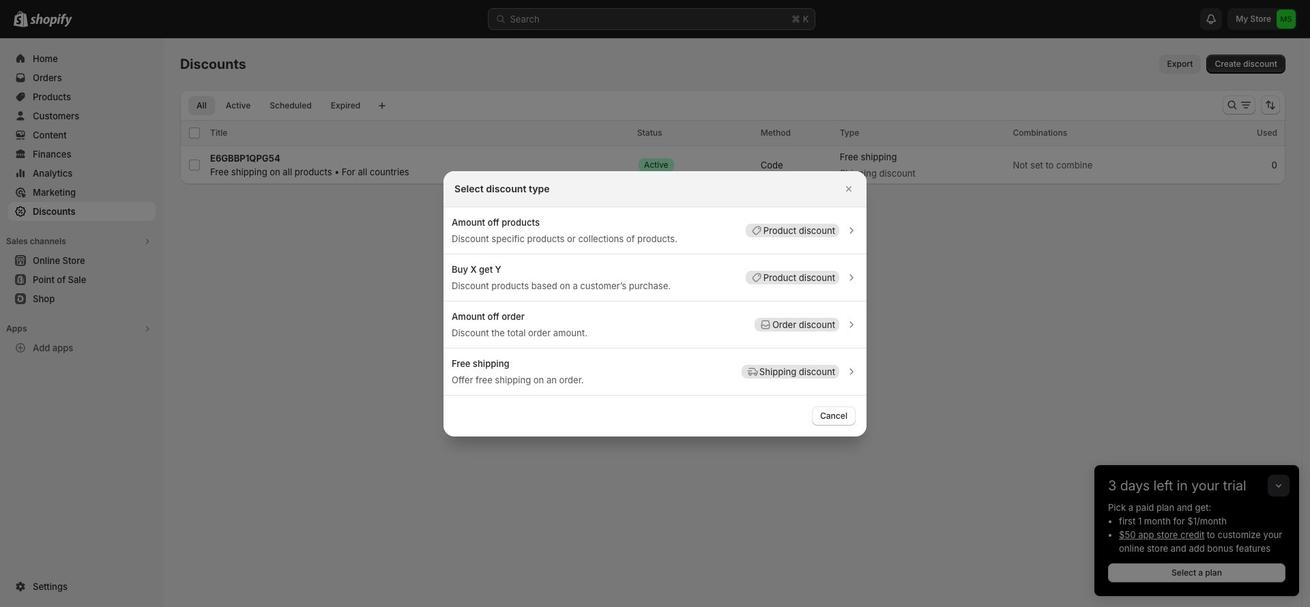 Task type: vqa. For each thing, say whether or not it's contained in the screenshot.
shopify image
yes



Task type: locate. For each thing, give the bounding box(es) containing it.
dialog
[[0, 171, 1311, 437]]

tab list
[[186, 96, 372, 115]]



Task type: describe. For each thing, give the bounding box(es) containing it.
shopify image
[[30, 14, 72, 27]]



